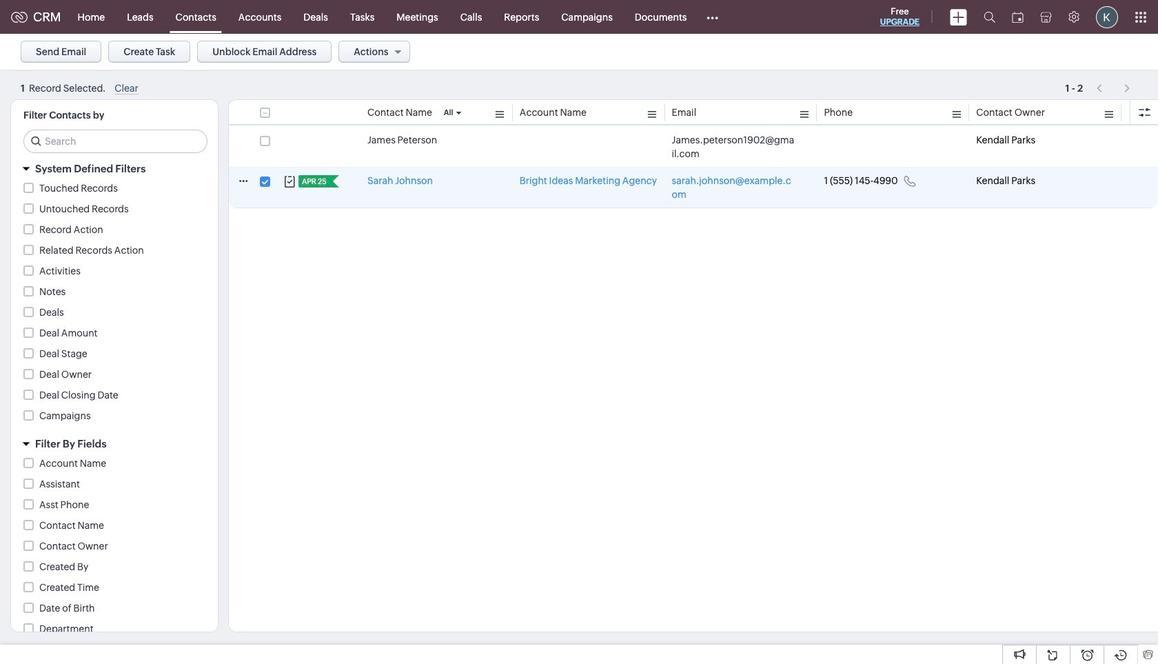 Task type: locate. For each thing, give the bounding box(es) containing it.
navigation
[[1090, 75, 1138, 95], [1090, 78, 1138, 98]]

1 navigation from the top
[[1090, 75, 1138, 95]]

2 navigation from the top
[[1090, 78, 1138, 98]]

row group
[[229, 127, 1159, 208]]

create menu image
[[950, 9, 968, 25]]

search image
[[984, 11, 996, 23]]

logo image
[[11, 11, 28, 22]]

profile image
[[1097, 6, 1119, 28]]



Task type: describe. For each thing, give the bounding box(es) containing it.
profile element
[[1088, 0, 1127, 33]]

Search text field
[[24, 130, 207, 152]]

Other Modules field
[[698, 6, 728, 28]]

calendar image
[[1012, 11, 1024, 22]]

create menu element
[[942, 0, 976, 33]]

search element
[[976, 0, 1004, 34]]



Task type: vqa. For each thing, say whether or not it's contained in the screenshot.
size field
no



